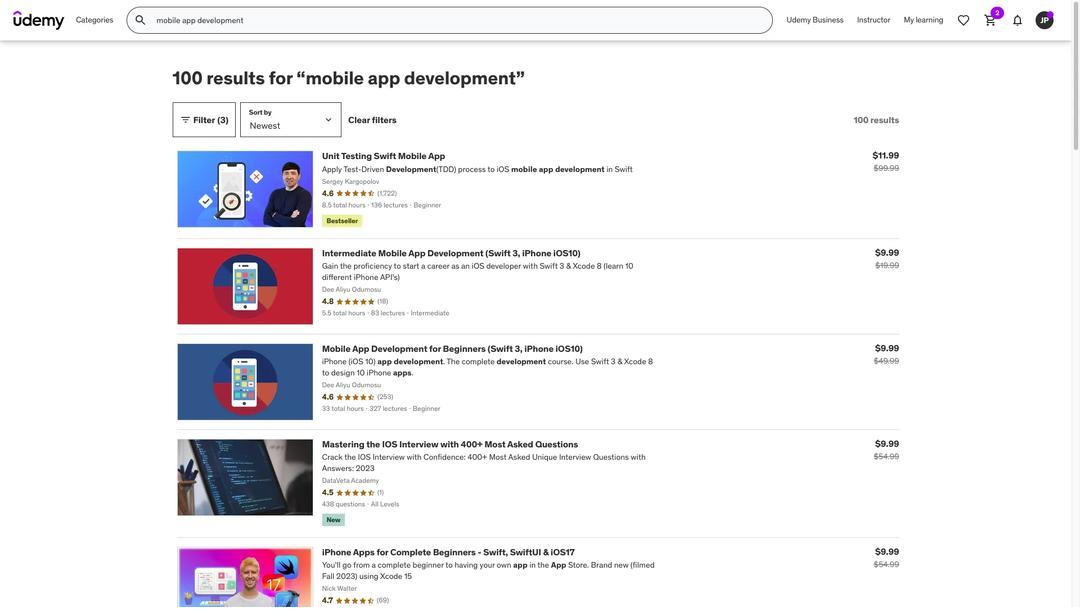 Task type: describe. For each thing, give the bounding box(es) containing it.
&
[[543, 547, 549, 558]]

notifications image
[[1011, 14, 1025, 27]]

udemy business link
[[780, 7, 851, 34]]

ios17
[[551, 547, 575, 558]]

$19.99
[[876, 261, 900, 271]]

0 vertical spatial development
[[428, 248, 484, 259]]

udemy business
[[787, 15, 844, 25]]

$9.99 $49.99
[[874, 343, 900, 366]]

mobile app development for beginners (swift 3, iphone ios10) link
[[322, 343, 583, 355]]

udemy image
[[14, 11, 65, 30]]

2 vertical spatial mobile
[[322, 343, 351, 355]]

iphone apps for complete beginners - swift, swiftui & ios17 link
[[322, 547, 575, 558]]

results for 100 results
[[871, 114, 900, 125]]

you have alerts image
[[1047, 11, 1054, 18]]

with
[[441, 439, 459, 450]]

beginners for for
[[443, 343, 486, 355]]

0 vertical spatial app
[[428, 150, 445, 162]]

$9.99 $54.99 for mastering the ios interview with 400+ most asked questions
[[874, 438, 900, 462]]

mobile app development for beginners (swift 3, iphone ios10)
[[322, 343, 583, 355]]

100 for 100 results for "mobile app development"
[[173, 66, 203, 89]]

filter (3)
[[193, 114, 229, 125]]

2 link
[[978, 7, 1005, 34]]

1 vertical spatial ios10)
[[556, 343, 583, 355]]

development"
[[404, 66, 525, 89]]

apps
[[353, 547, 375, 558]]

for for "mobile
[[269, 66, 293, 89]]

intermediate
[[322, 248, 377, 259]]

0 vertical spatial ios10)
[[554, 248, 581, 259]]

$9.99 for ios10)
[[876, 343, 900, 354]]

questions
[[535, 439, 578, 450]]

testing
[[341, 150, 372, 162]]

unit testing swift mobile app link
[[322, 150, 445, 162]]

$54.99 for iphone apps for complete beginners - swift, swiftui & ios17
[[874, 560, 900, 570]]

learning
[[916, 15, 944, 25]]

1 vertical spatial app
[[409, 248, 426, 259]]

mastering the ios interview with 400+ most asked questions link
[[322, 439, 578, 450]]

swiftui
[[510, 547, 541, 558]]

mastering
[[322, 439, 365, 450]]

100 results
[[854, 114, 900, 125]]

100 results status
[[854, 114, 900, 125]]

my
[[904, 15, 914, 25]]

shopping cart with 2 items image
[[984, 14, 998, 27]]

results for 100 results for "mobile app development"
[[207, 66, 265, 89]]

mastering the ios interview with 400+ most asked questions
[[322, 439, 578, 450]]

categories button
[[69, 7, 120, 34]]

$54.99 for mastering the ios interview with 400+ most asked questions
[[874, 452, 900, 462]]

most
[[485, 439, 506, 450]]

filter
[[193, 114, 215, 125]]

2 vertical spatial iphone
[[322, 547, 351, 558]]

Search for anything text field
[[154, 11, 759, 30]]

$9.99 $54.99 for iphone apps for complete beginners - swift, swiftui & ios17
[[874, 547, 900, 570]]

-
[[478, 547, 482, 558]]

1 $9.99 from the top
[[876, 247, 900, 258]]

asked
[[507, 439, 534, 450]]

for for complete
[[377, 547, 389, 558]]

$11.99
[[873, 150, 900, 161]]

clear filters
[[348, 114, 397, 125]]

(3)
[[217, 114, 229, 125]]

$9.99 $19.99
[[876, 247, 900, 271]]

1 vertical spatial development
[[371, 343, 428, 355]]



Task type: vqa. For each thing, say whether or not it's contained in the screenshot.
Udemy Business link
yes



Task type: locate. For each thing, give the bounding box(es) containing it.
1 $54.99 from the top
[[874, 452, 900, 462]]

100 inside status
[[854, 114, 869, 125]]

iphone apps for complete beginners - swift, swiftui & ios17
[[322, 547, 575, 558]]

2 horizontal spatial app
[[428, 150, 445, 162]]

development
[[428, 248, 484, 259], [371, 343, 428, 355]]

1 $9.99 $54.99 from the top
[[874, 438, 900, 462]]

ios10)
[[554, 248, 581, 259], [556, 343, 583, 355]]

unit testing swift mobile app
[[322, 150, 445, 162]]

ios
[[382, 439, 398, 450]]

0 vertical spatial mobile
[[398, 150, 427, 162]]

100
[[173, 66, 203, 89], [854, 114, 869, 125]]

0 horizontal spatial results
[[207, 66, 265, 89]]

jp
[[1041, 15, 1049, 25]]

1 vertical spatial mobile
[[378, 248, 407, 259]]

0 vertical spatial $9.99 $54.99
[[874, 438, 900, 462]]

categories
[[76, 15, 113, 25]]

1 vertical spatial 3,
[[515, 343, 523, 355]]

clear filters button
[[348, 103, 397, 138]]

beginners
[[443, 343, 486, 355], [433, 547, 476, 558]]

2 vertical spatial for
[[377, 547, 389, 558]]

0 vertical spatial results
[[207, 66, 265, 89]]

results up "(3)"
[[207, 66, 265, 89]]

0 vertical spatial $54.99
[[874, 452, 900, 462]]

$54.99
[[874, 452, 900, 462], [874, 560, 900, 570]]

1 horizontal spatial results
[[871, 114, 900, 125]]

instructor link
[[851, 7, 898, 34]]

jp link
[[1032, 7, 1059, 34]]

3 $9.99 from the top
[[876, 438, 900, 450]]

results up $11.99
[[871, 114, 900, 125]]

1 vertical spatial $54.99
[[874, 560, 900, 570]]

results
[[207, 66, 265, 89], [871, 114, 900, 125]]

clear
[[348, 114, 370, 125]]

0 horizontal spatial for
[[269, 66, 293, 89]]

"mobile
[[297, 66, 364, 89]]

my learning
[[904, 15, 944, 25]]

$49.99
[[874, 356, 900, 366]]

2 $54.99 from the top
[[874, 560, 900, 570]]

1 vertical spatial iphone
[[525, 343, 554, 355]]

swift,
[[483, 547, 508, 558]]

wishlist image
[[957, 14, 971, 27]]

0 vertical spatial iphone
[[522, 248, 552, 259]]

400+
[[461, 439, 483, 450]]

1 horizontal spatial 100
[[854, 114, 869, 125]]

2 $9.99 from the top
[[876, 343, 900, 354]]

1 vertical spatial for
[[429, 343, 441, 355]]

2 horizontal spatial for
[[429, 343, 441, 355]]

0 vertical spatial (swift
[[486, 248, 511, 259]]

for
[[269, 66, 293, 89], [429, 343, 441, 355], [377, 547, 389, 558]]

1 vertical spatial beginners
[[433, 547, 476, 558]]

0 horizontal spatial app
[[352, 343, 369, 355]]

submit search image
[[134, 14, 148, 27]]

0 vertical spatial 100
[[173, 66, 203, 89]]

2
[[996, 8, 1000, 17]]

0 vertical spatial for
[[269, 66, 293, 89]]

$9.99 for &
[[876, 547, 900, 558]]

$9.99 for questions
[[876, 438, 900, 450]]

$99.99
[[874, 163, 900, 174]]

intermediate mobile app development (swift 3, iphone ios10) link
[[322, 248, 581, 259]]

iphone
[[522, 248, 552, 259], [525, 343, 554, 355], [322, 547, 351, 558]]

1 vertical spatial (swift
[[488, 343, 513, 355]]

0 horizontal spatial 100
[[173, 66, 203, 89]]

2 vertical spatial app
[[352, 343, 369, 355]]

4 $9.99 from the top
[[876, 547, 900, 558]]

udemy
[[787, 15, 811, 25]]

1 vertical spatial results
[[871, 114, 900, 125]]

complete
[[390, 547, 431, 558]]

swift
[[374, 150, 396, 162]]

business
[[813, 15, 844, 25]]

beginners for complete
[[433, 547, 476, 558]]

$9.99 $54.99
[[874, 438, 900, 462], [874, 547, 900, 570]]

unit
[[322, 150, 340, 162]]

app
[[428, 150, 445, 162], [409, 248, 426, 259], [352, 343, 369, 355]]

1 vertical spatial $9.99 $54.99
[[874, 547, 900, 570]]

3,
[[513, 248, 521, 259], [515, 343, 523, 355]]

1 horizontal spatial for
[[377, 547, 389, 558]]

small image
[[180, 114, 191, 126]]

mobile
[[398, 150, 427, 162], [378, 248, 407, 259], [322, 343, 351, 355]]

1 vertical spatial 100
[[854, 114, 869, 125]]

0 vertical spatial beginners
[[443, 343, 486, 355]]

$9.99 inside $9.99 $49.99
[[876, 343, 900, 354]]

0 vertical spatial 3,
[[513, 248, 521, 259]]

instructor
[[858, 15, 891, 25]]

(swift
[[486, 248, 511, 259], [488, 343, 513, 355]]

results inside status
[[871, 114, 900, 125]]

app
[[368, 66, 400, 89]]

my learning link
[[898, 7, 951, 34]]

1 horizontal spatial app
[[409, 248, 426, 259]]

interview
[[399, 439, 439, 450]]

the
[[366, 439, 380, 450]]

100 for 100 results
[[854, 114, 869, 125]]

$9.99
[[876, 247, 900, 258], [876, 343, 900, 354], [876, 438, 900, 450], [876, 547, 900, 558]]

2 $9.99 $54.99 from the top
[[874, 547, 900, 570]]

100 results for "mobile app development"
[[173, 66, 525, 89]]

filters
[[372, 114, 397, 125]]

intermediate mobile app development (swift 3, iphone ios10)
[[322, 248, 581, 259]]

$11.99 $99.99
[[873, 150, 900, 174]]



